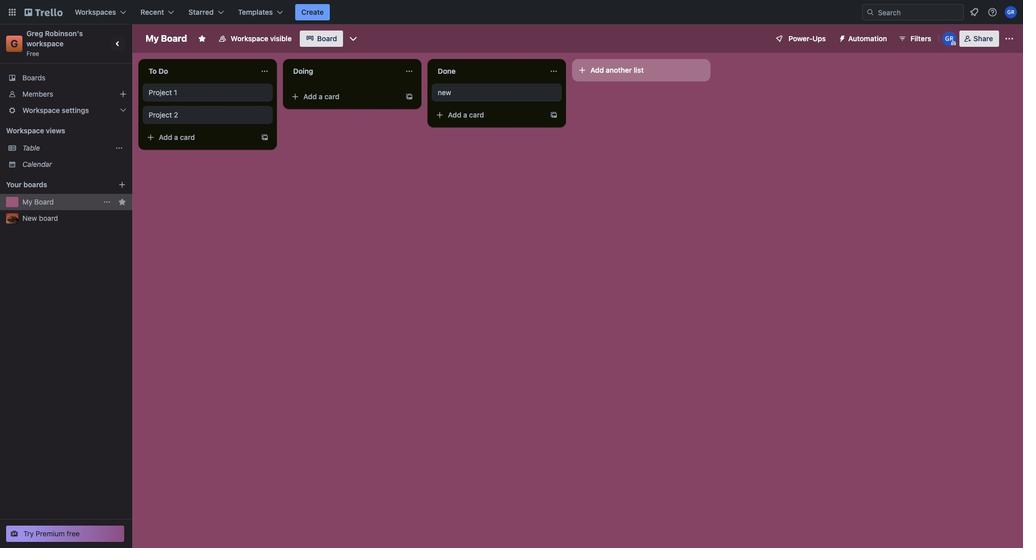 Task type: locate. For each thing, give the bounding box(es) containing it.
new
[[22, 214, 37, 222]]

add a card button down doing text box
[[287, 89, 401, 105]]

0 horizontal spatial greg robinson (gregrobinson96) image
[[942, 32, 957, 46]]

add a card for to do
[[159, 133, 195, 142]]

0 vertical spatial greg robinson (gregrobinson96) image
[[1005, 6, 1017, 18]]

a down '2'
[[174, 133, 178, 142]]

add a card for doing
[[303, 92, 340, 101]]

1 vertical spatial project
[[149, 110, 172, 119]]

1 horizontal spatial add a card
[[303, 92, 340, 101]]

board
[[39, 214, 58, 222]]

my inside text field
[[146, 33, 159, 44]]

0 horizontal spatial add a card button
[[143, 129, 257, 146]]

1 vertical spatial card
[[469, 110, 484, 119]]

2 project from the top
[[149, 110, 172, 119]]

board left star or unstar board icon
[[161, 33, 187, 44]]

card for to do
[[180, 133, 195, 142]]

share button
[[960, 31, 999, 47]]

0 horizontal spatial card
[[180, 133, 195, 142]]

calendar
[[22, 160, 52, 169]]

1 horizontal spatial a
[[319, 92, 323, 101]]

1 horizontal spatial board
[[161, 33, 187, 44]]

1 horizontal spatial greg robinson (gregrobinson96) image
[[1005, 6, 1017, 18]]

0 horizontal spatial my
[[22, 198, 32, 206]]

1 vertical spatial add a card button
[[432, 107, 546, 123]]

workspace down templates
[[231, 34, 268, 43]]

2 vertical spatial add a card button
[[143, 129, 257, 146]]

project left '2'
[[149, 110, 172, 119]]

1 vertical spatial workspace
[[22, 106, 60, 115]]

1 horizontal spatial card
[[325, 92, 340, 101]]

project 2 link
[[149, 110, 267, 120]]

a down new link
[[463, 110, 467, 119]]

workspaces button
[[69, 4, 132, 20]]

a for doing
[[319, 92, 323, 101]]

free
[[26, 50, 39, 58]]

boards link
[[0, 70, 132, 86]]

0 vertical spatial create from template… image
[[405, 93, 413, 101]]

board left customize views icon
[[317, 34, 337, 43]]

premium
[[36, 530, 65, 538]]

starred button
[[182, 4, 230, 20]]

2 horizontal spatial add a card
[[448, 110, 484, 119]]

2 vertical spatial workspace
[[6, 126, 44, 135]]

new board link
[[22, 213, 126, 224]]

greg robinson's workspace link
[[26, 29, 85, 48]]

1 vertical spatial my board
[[22, 198, 54, 206]]

workspace
[[231, 34, 268, 43], [22, 106, 60, 115], [6, 126, 44, 135]]

workspace inside workspace visible button
[[231, 34, 268, 43]]

my board inside my board text field
[[146, 33, 187, 44]]

my board up the new board
[[22, 198, 54, 206]]

add down doing
[[303, 92, 317, 101]]

add
[[591, 66, 604, 74], [303, 92, 317, 101], [448, 110, 462, 119], [159, 133, 172, 142]]

1 horizontal spatial create from template… image
[[405, 93, 413, 101]]

1 vertical spatial create from template… image
[[261, 133, 269, 142]]

Done text field
[[432, 63, 544, 79]]

board link
[[300, 31, 343, 47]]

2 vertical spatial a
[[174, 133, 178, 142]]

Doing text field
[[287, 63, 399, 79]]

my board down recent popup button
[[146, 33, 187, 44]]

0 vertical spatial add a card
[[303, 92, 340, 101]]

1 project from the top
[[149, 88, 172, 97]]

add a card button down project 2 link on the left top
[[143, 129, 257, 146]]

workspaces
[[75, 8, 116, 16]]

add for to do
[[159, 133, 172, 142]]

1 vertical spatial add a card
[[448, 110, 484, 119]]

workspace
[[26, 39, 64, 48]]

list
[[634, 66, 644, 74]]

workspace actions menu image
[[115, 144, 123, 152]]

try premium free
[[23, 530, 80, 538]]

new link
[[438, 88, 556, 98]]

0 vertical spatial workspace
[[231, 34, 268, 43]]

0 vertical spatial a
[[319, 92, 323, 101]]

To Do text field
[[143, 63, 255, 79]]

project 2
[[149, 110, 178, 119]]

project for project 1
[[149, 88, 172, 97]]

board actions menu image
[[103, 198, 111, 206]]

a
[[319, 92, 323, 101], [463, 110, 467, 119], [174, 133, 178, 142]]

card down doing text box
[[325, 92, 340, 101]]

my up the new
[[22, 198, 32, 206]]

greg robinson (gregrobinson96) image right open information menu image
[[1005, 6, 1017, 18]]

do
[[159, 67, 168, 75]]

add a card button down new link
[[432, 107, 546, 123]]

2 horizontal spatial a
[[463, 110, 467, 119]]

workspace up 'table'
[[6, 126, 44, 135]]

your boards
[[6, 180, 47, 189]]

workspace inside workspace settings dropdown button
[[22, 106, 60, 115]]

0 vertical spatial my board
[[146, 33, 187, 44]]

back to home image
[[24, 4, 63, 20]]

automation button
[[834, 31, 893, 47]]

star or unstar board image
[[198, 35, 206, 43]]

1 horizontal spatial add a card button
[[287, 89, 401, 105]]

add another list
[[591, 66, 644, 74]]

card down new link
[[469, 110, 484, 119]]

my down 'recent'
[[146, 33, 159, 44]]

primary element
[[0, 0, 1023, 24]]

card down project 2 link on the left top
[[180, 133, 195, 142]]

recent button
[[134, 4, 180, 20]]

2 horizontal spatial card
[[469, 110, 484, 119]]

my
[[146, 33, 159, 44], [22, 198, 32, 206]]

a down doing text box
[[319, 92, 323, 101]]

0 vertical spatial card
[[325, 92, 340, 101]]

0 notifications image
[[968, 6, 981, 18]]

add down the project 2
[[159, 133, 172, 142]]

your boards with 2 items element
[[6, 179, 103, 191]]

workspace for workspace views
[[6, 126, 44, 135]]

free
[[67, 530, 80, 538]]

Search field
[[875, 5, 964, 20]]

0 horizontal spatial my board
[[22, 198, 54, 206]]

0 horizontal spatial board
[[34, 198, 54, 206]]

1 vertical spatial my
[[22, 198, 32, 206]]

0 horizontal spatial create from template… image
[[261, 133, 269, 142]]

greg robinson (gregrobinson96) image
[[1005, 6, 1017, 18], [942, 32, 957, 46]]

project
[[149, 88, 172, 97], [149, 110, 172, 119]]

0 horizontal spatial a
[[174, 133, 178, 142]]

1 horizontal spatial my
[[146, 33, 159, 44]]

2 vertical spatial add a card
[[159, 133, 195, 142]]

project left 1
[[149, 88, 172, 97]]

workspace for workspace visible
[[231, 34, 268, 43]]

2 horizontal spatial add a card button
[[432, 107, 546, 123]]

workspace visible button
[[213, 31, 298, 47]]

1 horizontal spatial my board
[[146, 33, 187, 44]]

workspace down members
[[22, 106, 60, 115]]

my board
[[146, 33, 187, 44], [22, 198, 54, 206]]

greg robinson's workspace free
[[26, 29, 85, 58]]

power-ups
[[789, 34, 826, 43]]

greg robinson (gregrobinson96) image right filters
[[942, 32, 957, 46]]

visible
[[270, 34, 292, 43]]

create from template… image for doing
[[405, 93, 413, 101]]

add a card
[[303, 92, 340, 101], [448, 110, 484, 119], [159, 133, 195, 142]]

add a card button for to do
[[143, 129, 257, 146]]

add a card down the new
[[448, 110, 484, 119]]

try premium free button
[[6, 526, 124, 542]]

board up the new board
[[34, 198, 54, 206]]

0 vertical spatial my
[[146, 33, 159, 44]]

0 vertical spatial project
[[149, 88, 172, 97]]

board
[[161, 33, 187, 44], [317, 34, 337, 43], [34, 198, 54, 206]]

card
[[325, 92, 340, 101], [469, 110, 484, 119], [180, 133, 195, 142]]

0 horizontal spatial add a card
[[159, 133, 195, 142]]

1 vertical spatial a
[[463, 110, 467, 119]]

project 1 link
[[149, 88, 267, 98]]

add a card down doing
[[303, 92, 340, 101]]

done
[[438, 67, 456, 75]]

settings
[[62, 106, 89, 115]]

create from template… image
[[405, 93, 413, 101], [261, 133, 269, 142]]

templates button
[[232, 4, 289, 20]]

2 vertical spatial card
[[180, 133, 195, 142]]

add a card down '2'
[[159, 133, 195, 142]]

add down the new
[[448, 110, 462, 119]]

sm image
[[834, 31, 849, 45]]

0 vertical spatial add a card button
[[287, 89, 401, 105]]

add a card button
[[287, 89, 401, 105], [432, 107, 546, 123], [143, 129, 257, 146]]



Task type: vqa. For each thing, say whether or not it's contained in the screenshot.
card to the middle
yes



Task type: describe. For each thing, give the bounding box(es) containing it.
boards
[[23, 180, 47, 189]]

add for doing
[[303, 92, 317, 101]]

to do
[[149, 67, 168, 75]]

starred icon image
[[118, 198, 126, 206]]

search image
[[867, 8, 875, 16]]

add another list button
[[572, 59, 711, 81]]

your
[[6, 180, 22, 189]]

g link
[[6, 36, 22, 52]]

customize views image
[[348, 34, 359, 44]]

my inside button
[[22, 198, 32, 206]]

1 vertical spatial greg robinson (gregrobinson96) image
[[942, 32, 957, 46]]

another
[[606, 66, 632, 74]]

add left the "another" on the top of the page
[[591, 66, 604, 74]]

a for done
[[463, 110, 467, 119]]

show menu image
[[1005, 34, 1015, 44]]

try
[[23, 530, 34, 538]]

table link
[[22, 143, 110, 153]]

g
[[11, 38, 18, 49]]

templates
[[238, 8, 273, 16]]

workspace for workspace settings
[[22, 106, 60, 115]]

power-ups button
[[768, 31, 832, 47]]

greg
[[26, 29, 43, 38]]

board inside button
[[34, 198, 54, 206]]

power-
[[789, 34, 813, 43]]

views
[[46, 126, 65, 135]]

new board
[[22, 214, 58, 222]]

workspace settings
[[22, 106, 89, 115]]

add a card button for doing
[[287, 89, 401, 105]]

robinson's
[[45, 29, 83, 38]]

doing
[[293, 67, 313, 75]]

add board image
[[118, 181, 126, 189]]

create from template… image for to do
[[261, 133, 269, 142]]

boards
[[22, 73, 45, 82]]

create from template… image
[[550, 111, 558, 119]]

open information menu image
[[988, 7, 998, 17]]

card for done
[[469, 110, 484, 119]]

add a card button for done
[[432, 107, 546, 123]]

members link
[[0, 86, 132, 102]]

to
[[149, 67, 157, 75]]

workspace navigation collapse icon image
[[111, 37, 125, 51]]

filters button
[[895, 31, 935, 47]]

create
[[301, 8, 324, 16]]

filters
[[911, 34, 932, 43]]

table
[[22, 144, 40, 152]]

automation
[[849, 34, 887, 43]]

workspace views
[[6, 126, 65, 135]]

a for to do
[[174, 133, 178, 142]]

calendar link
[[22, 159, 126, 170]]

card for doing
[[325, 92, 340, 101]]

workspace visible
[[231, 34, 292, 43]]

starred
[[189, 8, 214, 16]]

1
[[174, 88, 177, 97]]

new
[[438, 88, 451, 97]]

board inside text field
[[161, 33, 187, 44]]

Board name text field
[[141, 31, 192, 47]]

project 1
[[149, 88, 177, 97]]

recent
[[141, 8, 164, 16]]

this member is an admin of this board. image
[[951, 41, 956, 46]]

my board inside my board button
[[22, 198, 54, 206]]

members
[[22, 90, 53, 98]]

my board button
[[22, 197, 98, 207]]

ups
[[813, 34, 826, 43]]

workspace settings button
[[0, 102, 132, 119]]

2
[[174, 110, 178, 119]]

2 horizontal spatial board
[[317, 34, 337, 43]]

create button
[[295, 4, 330, 20]]

share
[[974, 34, 993, 43]]

add a card for done
[[448, 110, 484, 119]]

project for project 2
[[149, 110, 172, 119]]

add for done
[[448, 110, 462, 119]]



